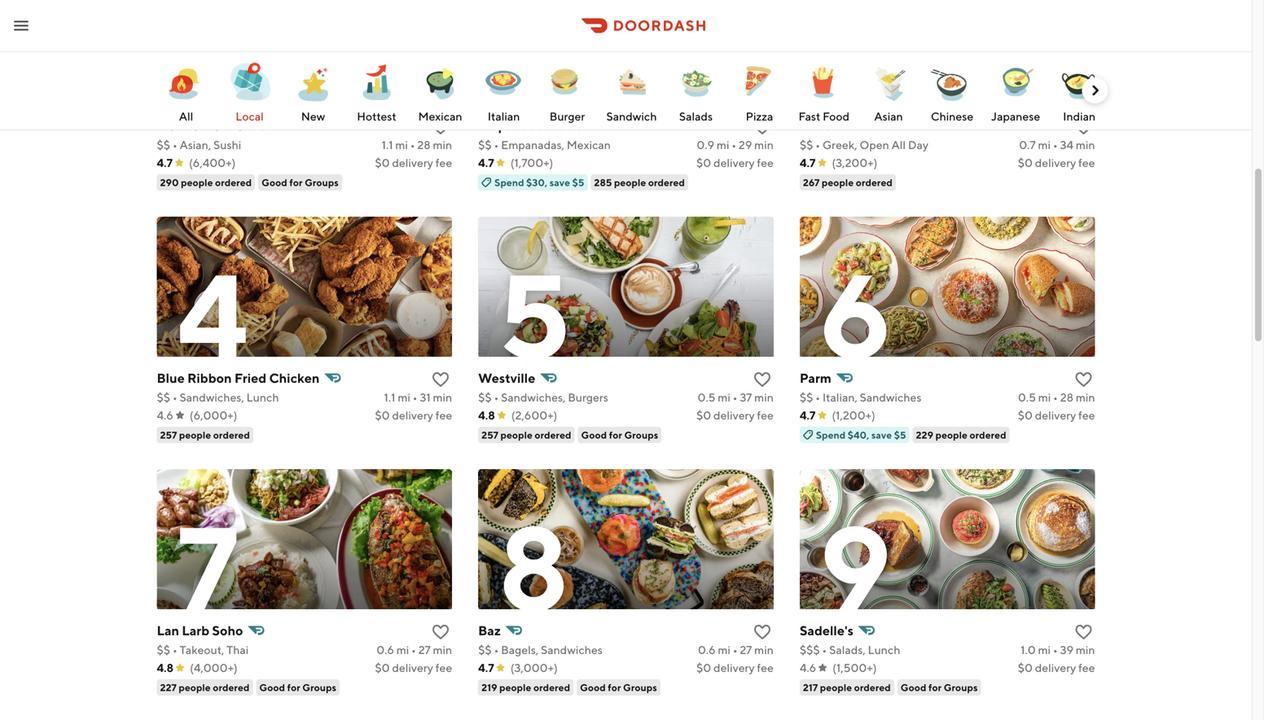 Task type: describe. For each thing, give the bounding box(es) containing it.
spend $30, save $5
[[495, 177, 585, 188]]

$$$ • salads, lunch
[[800, 643, 901, 657]]

fee for westville
[[757, 409, 774, 422]]

1.1 for domodomo new york
[[382, 138, 393, 152]]

$$ • takeout, thai
[[157, 643, 249, 657]]

click to add this store to your saved list image up "1.0 mi • 39 min"
[[1074, 623, 1094, 642]]

mi for baz
[[718, 643, 731, 657]]

(3,200+)
[[832, 156, 878, 169]]

good for lan larb soho
[[259, 682, 285, 693]]

ordered down '(6,400+)'
[[215, 177, 252, 188]]

lunch for blue ribbon fried chicken
[[247, 391, 279, 404]]

$​0 delivery fee for parm
[[1018, 409, 1096, 422]]

0.6 mi • 27 min for baz
[[698, 643, 774, 657]]

lan larb soho
[[157, 623, 243, 638]]

285 people ordered
[[594, 177, 685, 188]]

$​0 delivery fee for lan larb soho
[[375, 661, 452, 675]]

click to add this store to your saved list image for baz
[[753, 623, 772, 642]]

4.6 for blue ribbon fried chicken
[[157, 409, 173, 422]]

fee for parm
[[1079, 409, 1096, 422]]

fee for domodomo new york
[[436, 156, 452, 169]]

blue ribbon fried chicken
[[157, 370, 320, 386]]

fried
[[235, 370, 267, 386]]

$$ for empanada mama
[[478, 138, 492, 152]]

groups for lan larb soho
[[303, 682, 337, 693]]

min for kiki's
[[1076, 138, 1096, 152]]

$​0 delivery fee for domodomo new york
[[375, 156, 452, 169]]

290 people ordered
[[160, 177, 252, 188]]

empanada
[[478, 118, 543, 133]]

for for lan larb soho
[[287, 682, 300, 693]]

spend $40, save $5
[[816, 429, 907, 441]]

4.6 for sadelle's
[[800, 661, 817, 675]]

spend for parm
[[816, 429, 846, 441]]

290
[[160, 177, 179, 188]]

people down '(6,400+)'
[[181, 177, 213, 188]]

mama
[[546, 118, 583, 133]]

for for sadelle's
[[929, 682, 942, 693]]

0.5 mi • 28 min
[[1019, 391, 1096, 404]]

0.9
[[697, 138, 715, 152]]

217 people ordered
[[803, 682, 891, 693]]

domodomo
[[157, 118, 246, 133]]

min for baz
[[755, 643, 774, 657]]

217
[[803, 682, 818, 693]]

219 people ordered
[[482, 682, 570, 693]]

0.5 for westville
[[698, 391, 716, 404]]

ordered right 285
[[648, 177, 685, 188]]

fee for blue ribbon fried chicken
[[436, 409, 452, 422]]

$5 for parm
[[894, 429, 907, 441]]

good for groups for lan larb soho
[[259, 682, 337, 693]]

219
[[482, 682, 498, 693]]

people down (6,000+)
[[179, 429, 211, 441]]

0 horizontal spatial new
[[248, 118, 276, 133]]

italian
[[488, 110, 520, 123]]

$$ • empanadas, mexican
[[478, 138, 611, 152]]

$5 for empanada mama
[[573, 177, 585, 188]]

min for domodomo new york
[[433, 138, 452, 152]]

4.7 for kiki's
[[800, 156, 816, 169]]

1.1 mi • 31 min
[[384, 391, 452, 404]]

4.7 for domodomo new york
[[157, 156, 173, 169]]

chinese
[[931, 110, 974, 123]]

fee for lan larb soho
[[436, 661, 452, 675]]

asian
[[875, 110, 903, 123]]

1 vertical spatial mexican
[[567, 138, 611, 152]]

larb
[[182, 623, 210, 638]]

sandwiches for parm
[[860, 391, 922, 404]]

food
[[823, 110, 850, 123]]

$$ for parm
[[800, 391, 814, 404]]

$​0 delivery fee for blue ribbon fried chicken
[[375, 409, 452, 422]]

soho
[[212, 623, 243, 638]]

27 for baz
[[740, 643, 752, 657]]

click to add this store to your saved list image for kiki's
[[1074, 117, 1094, 137]]

(6,000+)
[[190, 409, 237, 422]]

ordered down (6,000+)
[[213, 429, 250, 441]]

good for groups for domodomo new york
[[262, 177, 339, 188]]

$​0 delivery fee for westville
[[697, 409, 774, 422]]

fast food
[[799, 110, 850, 123]]

$$ for lan larb soho
[[157, 643, 170, 657]]

28 for domodomo new york
[[418, 138, 431, 152]]

$​0 delivery fee for baz
[[697, 661, 774, 675]]

day
[[908, 138, 929, 152]]

$$ for kiki's
[[800, 138, 814, 152]]

baz
[[478, 623, 501, 638]]

4.7 for empanada mama
[[478, 156, 494, 169]]

$$$
[[800, 643, 820, 657]]

people right 229 on the bottom
[[936, 429, 968, 441]]

salads
[[679, 110, 713, 123]]

people right 227
[[179, 682, 211, 693]]

sadelle's
[[800, 623, 854, 638]]

empanada mama
[[478, 118, 583, 133]]

$$ for westville
[[478, 391, 492, 404]]

$​0 for empanada mama
[[697, 156, 712, 169]]

delivery for domodomo new york
[[392, 156, 433, 169]]

$30,
[[527, 177, 548, 188]]

delivery for blue ribbon fried chicken
[[392, 409, 433, 422]]

37
[[740, 391, 752, 404]]

1 257 people ordered from the left
[[160, 429, 250, 441]]

for for domodomo new york
[[290, 177, 303, 188]]

click to add this store to your saved list image for soho
[[431, 623, 451, 642]]

lan
[[157, 623, 179, 638]]

burger
[[550, 110, 585, 123]]

chicken
[[269, 370, 320, 386]]

york
[[279, 118, 306, 133]]

hottest
[[357, 110, 397, 123]]

(2,600+)
[[512, 409, 558, 422]]

indian
[[1064, 110, 1096, 123]]

$​0 for kiki's
[[1018, 156, 1033, 169]]

good for sadelle's
[[901, 682, 927, 693]]

267
[[803, 177, 820, 188]]

$$ • asian, sushi
[[157, 138, 241, 152]]

(4,000+)
[[190, 661, 238, 675]]

0.5 for parm
[[1019, 391, 1036, 404]]

delivery for empanada mama
[[714, 156, 755, 169]]

$$ for baz
[[478, 643, 492, 657]]

delivery for parm
[[1035, 409, 1077, 422]]

4.8 for lan larb soho
[[157, 661, 174, 675]]

0.5 mi • 37 min
[[698, 391, 774, 404]]

$​0 delivery fee for empanada mama
[[697, 156, 774, 169]]

4.7 for parm
[[800, 409, 816, 422]]

lunch for sadelle's
[[868, 643, 901, 657]]

34
[[1061, 138, 1074, 152]]

227
[[160, 682, 177, 693]]

$​0 for domodomo new york
[[375, 156, 390, 169]]

min for lan larb soho
[[433, 643, 452, 657]]

asian,
[[180, 138, 211, 152]]

(1,700+)
[[511, 156, 554, 169]]

(1,200+)
[[832, 409, 876, 422]]

spend for empanada mama
[[495, 177, 524, 188]]

people right 219
[[500, 682, 532, 693]]

227 people ordered
[[160, 682, 250, 693]]

$$ • greek, open all day
[[800, 138, 929, 152]]

229
[[916, 429, 934, 441]]

save for empanada mama
[[550, 177, 570, 188]]

ribbon
[[187, 370, 232, 386]]

fee for sadelle's
[[1079, 661, 1096, 675]]

(3,000+)
[[511, 661, 558, 675]]

(1,500+)
[[833, 661, 877, 675]]

1.0 mi • 39 min
[[1021, 643, 1096, 657]]

$$ • bagels, sandwiches
[[478, 643, 603, 657]]

delivery for baz
[[714, 661, 755, 675]]

229 people ordered
[[916, 429, 1007, 441]]

$40,
[[848, 429, 870, 441]]

sushi
[[213, 138, 241, 152]]



Task type: locate. For each thing, give the bounding box(es) containing it.
mi for sadelle's
[[1039, 643, 1051, 657]]

ordered down (2,600+)
[[535, 429, 572, 441]]

1.0
[[1021, 643, 1036, 657]]

257 down blue
[[160, 429, 177, 441]]

0 horizontal spatial 0.6
[[377, 643, 394, 657]]

2 0.5 from the left
[[1019, 391, 1036, 404]]

0 horizontal spatial mexican
[[418, 110, 462, 123]]

1 horizontal spatial 0.6 mi • 27 min
[[698, 643, 774, 657]]

1 vertical spatial save
[[872, 429, 892, 441]]

fast
[[799, 110, 821, 123]]

click to add this store to your saved list image up 0.5 mi • 37 min
[[753, 370, 772, 390]]

mexican down 'mama'
[[567, 138, 611, 152]]

save
[[550, 177, 570, 188], [872, 429, 892, 441]]

$$ left asian,
[[157, 138, 170, 152]]

delivery for westville
[[714, 409, 755, 422]]

new right local
[[301, 110, 325, 123]]

click to add this store to your saved list image for domodomo new york
[[431, 117, 451, 137]]

mi
[[396, 138, 408, 152], [717, 138, 730, 152], [1039, 138, 1051, 152], [398, 391, 411, 404], [718, 391, 731, 404], [1039, 391, 1051, 404], [397, 643, 409, 657], [718, 643, 731, 657], [1039, 643, 1051, 657]]

min for sadelle's
[[1076, 643, 1096, 657]]

2 0.6 from the left
[[698, 643, 716, 657]]

0.6
[[377, 643, 394, 657], [698, 643, 716, 657]]

all up asian,
[[179, 110, 193, 123]]

0 vertical spatial 1.1
[[382, 138, 393, 152]]

min for blue ribbon fried chicken
[[433, 391, 452, 404]]

257 people ordered
[[160, 429, 250, 441], [482, 429, 572, 441]]

good down burgers in the bottom of the page
[[581, 429, 607, 441]]

ordered
[[215, 177, 252, 188], [648, 177, 685, 188], [856, 177, 893, 188], [213, 429, 250, 441], [535, 429, 572, 441], [970, 429, 1007, 441], [213, 682, 250, 693], [534, 682, 570, 693], [855, 682, 891, 693]]

1 vertical spatial 4.6
[[800, 661, 817, 675]]

1 sandwiches, from the left
[[180, 391, 244, 404]]

0 vertical spatial all
[[179, 110, 193, 123]]

1 horizontal spatial 28
[[1061, 391, 1074, 404]]

$$ down blue
[[157, 391, 170, 404]]

click to add this store to your saved list image up 0.7 mi • 34 min
[[1074, 117, 1094, 137]]

sandwiches, for westville
[[501, 391, 566, 404]]

4.8
[[478, 409, 495, 422], [157, 661, 174, 675]]

1 0.5 from the left
[[698, 391, 716, 404]]

0 horizontal spatial sandwiches
[[541, 643, 603, 657]]

mexican
[[418, 110, 462, 123], [567, 138, 611, 152]]

save right $30,
[[550, 177, 570, 188]]

1 horizontal spatial all
[[892, 138, 906, 152]]

local
[[236, 110, 264, 123]]

1 horizontal spatial 257 people ordered
[[482, 429, 572, 441]]

click to add this store to your saved list image for empanada mama
[[753, 117, 772, 137]]

click to add this store to your saved list image for westville
[[753, 370, 772, 390]]

parm
[[800, 370, 832, 386]]

1.1 mi • 28 min
[[382, 138, 452, 152]]

good down the 'york'
[[262, 177, 288, 188]]

4.7 up 290
[[157, 156, 173, 169]]

$5 left 285
[[573, 177, 585, 188]]

for for baz
[[608, 682, 621, 693]]

0.7 mi • 34 min
[[1020, 138, 1096, 152]]

fee for baz
[[757, 661, 774, 675]]

0 horizontal spatial 27
[[419, 643, 431, 657]]

1 horizontal spatial 4.6
[[800, 661, 817, 675]]

groups for sadelle's
[[944, 682, 978, 693]]

click to add this store to your saved list image up the 1.1 mi • 31 min
[[431, 370, 451, 390]]

save right $40,
[[872, 429, 892, 441]]

4.8 for westville
[[478, 409, 495, 422]]

0.7
[[1020, 138, 1036, 152]]

$​0 delivery fee
[[375, 156, 452, 169], [697, 156, 774, 169], [1018, 156, 1096, 169], [375, 409, 452, 422], [697, 409, 774, 422], [1018, 409, 1096, 422], [375, 661, 452, 675], [697, 661, 774, 675], [1018, 661, 1096, 675]]

$​0 for blue ribbon fried chicken
[[375, 409, 390, 422]]

$$ down kiki's
[[800, 138, 814, 152]]

spend
[[495, 177, 524, 188], [816, 429, 846, 441]]

$$ • sandwiches, burgers
[[478, 391, 609, 404]]

japanese
[[992, 110, 1041, 123]]

good for baz
[[580, 682, 606, 693]]

0.6 mi • 27 min for lan larb soho
[[377, 643, 452, 657]]

min for empanada mama
[[755, 138, 774, 152]]

italian,
[[823, 391, 858, 404]]

groups for domodomo new york
[[305, 177, 339, 188]]

267 people ordered
[[803, 177, 893, 188]]

people down (2,600+)
[[501, 429, 533, 441]]

sandwiches up (3,000+)
[[541, 643, 603, 657]]

for
[[290, 177, 303, 188], [609, 429, 622, 441], [287, 682, 300, 693], [608, 682, 621, 693], [929, 682, 942, 693]]

0.5
[[698, 391, 716, 404], [1019, 391, 1036, 404]]

click to add this store to your saved list image up 0.9 mi • 29 min
[[753, 117, 772, 137]]

sandwiches, for blue ribbon fried chicken
[[180, 391, 244, 404]]

greek,
[[823, 138, 858, 152]]

39
[[1061, 643, 1074, 657]]

1 horizontal spatial 0.6
[[698, 643, 716, 657]]

27
[[419, 643, 431, 657], [740, 643, 752, 657]]

$​0 for baz
[[697, 661, 712, 675]]

4.7 up '267'
[[800, 156, 816, 169]]

mi for kiki's
[[1039, 138, 1051, 152]]

groups for westville
[[625, 429, 659, 441]]

sandwich
[[607, 110, 657, 123]]

$$ for domodomo new york
[[157, 138, 170, 152]]

2 257 from the left
[[482, 429, 499, 441]]

fee for kiki's
[[1079, 156, 1096, 169]]

0 horizontal spatial 257 people ordered
[[160, 429, 250, 441]]

4.8 up 227
[[157, 661, 174, 675]]

pizza
[[746, 110, 774, 123]]

kiki's
[[800, 118, 831, 133]]

all left the day
[[892, 138, 906, 152]]

2 sandwiches, from the left
[[501, 391, 566, 404]]

29
[[739, 138, 752, 152]]

ordered down (3,200+)
[[856, 177, 893, 188]]

good for groups
[[262, 177, 339, 188], [581, 429, 659, 441], [259, 682, 337, 693], [580, 682, 657, 693], [901, 682, 978, 693]]

people
[[181, 177, 213, 188], [614, 177, 646, 188], [822, 177, 854, 188], [179, 429, 211, 441], [501, 429, 533, 441], [936, 429, 968, 441], [179, 682, 211, 693], [500, 682, 532, 693], [820, 682, 852, 693]]

1 horizontal spatial $5
[[894, 429, 907, 441]]

mi for lan larb soho
[[397, 643, 409, 657]]

ordered down (1,500+)
[[855, 682, 891, 693]]

0 vertical spatial 4.8
[[478, 409, 495, 422]]

4.7 down empanada
[[478, 156, 494, 169]]

people right 217
[[820, 682, 852, 693]]

4.7 for baz
[[478, 661, 494, 675]]

spend left $40,
[[816, 429, 846, 441]]

0 vertical spatial save
[[550, 177, 570, 188]]

good for groups for baz
[[580, 682, 657, 693]]

257 people ordered down (2,600+)
[[482, 429, 572, 441]]

min for parm
[[1076, 391, 1096, 404]]

1 vertical spatial spend
[[816, 429, 846, 441]]

$​0 delivery fee for sadelle's
[[1018, 661, 1096, 675]]

open menu image
[[11, 16, 31, 35]]

burgers
[[568, 391, 609, 404]]

31
[[420, 391, 431, 404]]

0.6 for baz
[[698, 643, 716, 657]]

click to add this store to your saved list image left baz
[[431, 623, 451, 642]]

lunch up (1,500+)
[[868, 643, 901, 657]]

$​0 for lan larb soho
[[375, 661, 390, 675]]

fee for empanada mama
[[757, 156, 774, 169]]

sandwiches
[[860, 391, 922, 404], [541, 643, 603, 657]]

domodomo new york
[[157, 118, 306, 133]]

mi for blue ribbon fried chicken
[[398, 391, 411, 404]]

•
[[173, 138, 177, 152], [410, 138, 415, 152], [494, 138, 499, 152], [732, 138, 737, 152], [816, 138, 821, 152], [1053, 138, 1058, 152], [173, 391, 177, 404], [413, 391, 418, 404], [494, 391, 499, 404], [733, 391, 738, 404], [816, 391, 821, 404], [1054, 391, 1058, 404], [173, 643, 177, 657], [412, 643, 416, 657], [494, 643, 499, 657], [733, 643, 738, 657], [823, 643, 827, 657], [1053, 643, 1058, 657]]

1 horizontal spatial lunch
[[868, 643, 901, 657]]

1 vertical spatial sandwiches
[[541, 643, 603, 657]]

click to add this store to your saved list image
[[431, 117, 451, 137], [753, 117, 772, 137], [1074, 117, 1094, 137], [753, 370, 772, 390], [1074, 370, 1094, 390], [753, 623, 772, 642]]

0 vertical spatial $5
[[573, 177, 585, 188]]

click to add this store to your saved list image for fried
[[431, 370, 451, 390]]

257
[[160, 429, 177, 441], [482, 429, 499, 441]]

1 vertical spatial 1.1
[[384, 391, 396, 404]]

blue
[[157, 370, 185, 386]]

0.6 for lan larb soho
[[377, 643, 394, 657]]

bagels,
[[501, 643, 539, 657]]

0 horizontal spatial save
[[550, 177, 570, 188]]

for for westville
[[609, 429, 622, 441]]

delivery for lan larb soho
[[392, 661, 433, 675]]

1 vertical spatial 28
[[1061, 391, 1074, 404]]

0 vertical spatial sandwiches
[[860, 391, 922, 404]]

1 horizontal spatial 27
[[740, 643, 752, 657]]

$$ down westville on the bottom of the page
[[478, 391, 492, 404]]

1 vertical spatial lunch
[[868, 643, 901, 657]]

257 down westville on the bottom of the page
[[482, 429, 499, 441]]

good for groups for sadelle's
[[901, 682, 978, 693]]

spend left $30,
[[495, 177, 524, 188]]

1 horizontal spatial sandwiches,
[[501, 391, 566, 404]]

sandwiches for baz
[[541, 643, 603, 657]]

4.7
[[157, 156, 173, 169], [478, 156, 494, 169], [800, 156, 816, 169], [800, 409, 816, 422], [478, 661, 494, 675]]

lunch down fried
[[247, 391, 279, 404]]

$​0 for parm
[[1018, 409, 1033, 422]]

click to add this store to your saved list image up 1.1 mi • 28 min
[[431, 117, 451, 137]]

0 horizontal spatial 28
[[418, 138, 431, 152]]

salads,
[[830, 643, 866, 657]]

mi for parm
[[1039, 391, 1051, 404]]

click to add this store to your saved list image for parm
[[1074, 370, 1094, 390]]

people down (3,200+)
[[822, 177, 854, 188]]

good down $$ • bagels, sandwiches
[[580, 682, 606, 693]]

1 horizontal spatial mexican
[[567, 138, 611, 152]]

1 vertical spatial 4.8
[[157, 661, 174, 675]]

good right 217 people ordered
[[901, 682, 927, 693]]

0 vertical spatial 28
[[418, 138, 431, 152]]

empanadas,
[[501, 138, 565, 152]]

mi for domodomo new york
[[396, 138, 408, 152]]

2 0.6 mi • 27 min from the left
[[698, 643, 774, 657]]

0 vertical spatial 4.6
[[157, 409, 173, 422]]

$$ for blue ribbon fried chicken
[[157, 391, 170, 404]]

28 for parm
[[1061, 391, 1074, 404]]

0 vertical spatial mexican
[[418, 110, 462, 123]]

1 0.6 from the left
[[377, 643, 394, 657]]

westville
[[478, 370, 536, 386]]

click to add this store to your saved list image left sadelle's
[[753, 623, 772, 642]]

1 horizontal spatial spend
[[816, 429, 846, 441]]

$$ down empanada
[[478, 138, 492, 152]]

0 vertical spatial spend
[[495, 177, 524, 188]]

sandwiches, up (6,000+)
[[180, 391, 244, 404]]

4.7 up 219
[[478, 661, 494, 675]]

$$ • sandwiches, lunch
[[157, 391, 279, 404]]

min for westville
[[755, 391, 774, 404]]

1 horizontal spatial sandwiches
[[860, 391, 922, 404]]

0 horizontal spatial $5
[[573, 177, 585, 188]]

$​0 delivery fee for kiki's
[[1018, 156, 1096, 169]]

delivery for kiki's
[[1035, 156, 1077, 169]]

(6,400+)
[[189, 156, 236, 169]]

takeout,
[[180, 643, 224, 657]]

delivery
[[392, 156, 433, 169], [714, 156, 755, 169], [1035, 156, 1077, 169], [392, 409, 433, 422], [714, 409, 755, 422], [1035, 409, 1077, 422], [392, 661, 433, 675], [714, 661, 755, 675], [1035, 661, 1077, 675]]

$$ • italian, sandwiches
[[800, 391, 922, 404]]

28
[[418, 138, 431, 152], [1061, 391, 1074, 404]]

1.1 left 31
[[384, 391, 396, 404]]

1 257 from the left
[[160, 429, 177, 441]]

mexican up 1.1 mi • 28 min
[[418, 110, 462, 123]]

1 vertical spatial all
[[892, 138, 906, 152]]

$5 left 229 on the bottom
[[894, 429, 907, 441]]

0 horizontal spatial 0.5
[[698, 391, 716, 404]]

4.7 down parm at right bottom
[[800, 409, 816, 422]]

min
[[433, 138, 452, 152], [755, 138, 774, 152], [1076, 138, 1096, 152], [433, 391, 452, 404], [755, 391, 774, 404], [1076, 391, 1096, 404], [433, 643, 452, 657], [755, 643, 774, 657], [1076, 643, 1096, 657]]

1 27 from the left
[[419, 643, 431, 657]]

ordered right 229 on the bottom
[[970, 429, 1007, 441]]

0 vertical spatial lunch
[[247, 391, 279, 404]]

1 horizontal spatial 257
[[482, 429, 499, 441]]

2 27 from the left
[[740, 643, 752, 657]]

groups for baz
[[623, 682, 657, 693]]

1 horizontal spatial new
[[301, 110, 325, 123]]

ordered down (3,000+)
[[534, 682, 570, 693]]

all
[[179, 110, 193, 123], [892, 138, 906, 152]]

1 horizontal spatial 4.8
[[478, 409, 495, 422]]

0.9 mi • 29 min
[[697, 138, 774, 152]]

mi for empanada mama
[[717, 138, 730, 152]]

ordered down '(4,000+)'
[[213, 682, 250, 693]]

1 horizontal spatial 0.5
[[1019, 391, 1036, 404]]

$$ down parm at right bottom
[[800, 391, 814, 404]]

click to add this store to your saved list image up 0.5 mi • 28 min
[[1074, 370, 1094, 390]]

0 horizontal spatial 0.6 mi • 27 min
[[377, 643, 452, 657]]

new left the 'york'
[[248, 118, 276, 133]]

good for domodomo new york
[[262, 177, 288, 188]]

1 vertical spatial $5
[[894, 429, 907, 441]]

delivery for sadelle's
[[1035, 661, 1077, 675]]

4.6 down blue
[[157, 409, 173, 422]]

1.1 down the hottest
[[382, 138, 393, 152]]

open
[[860, 138, 890, 152]]

0 horizontal spatial 4.6
[[157, 409, 173, 422]]

27 for lan larb soho
[[419, 643, 431, 657]]

$$
[[157, 138, 170, 152], [478, 138, 492, 152], [800, 138, 814, 152], [157, 391, 170, 404], [478, 391, 492, 404], [800, 391, 814, 404], [157, 643, 170, 657], [478, 643, 492, 657]]

sandwiches, up (2,600+)
[[501, 391, 566, 404]]

4.8 down westville on the bottom of the page
[[478, 409, 495, 422]]

0 horizontal spatial sandwiches,
[[180, 391, 244, 404]]

$$ down baz
[[478, 643, 492, 657]]

$​0 for westville
[[697, 409, 712, 422]]

sandwiches up the (1,200+)
[[860, 391, 922, 404]]

2 257 people ordered from the left
[[482, 429, 572, 441]]

1 0.6 mi • 27 min from the left
[[377, 643, 452, 657]]

257 people ordered down (6,000+)
[[160, 429, 250, 441]]

sandwiches,
[[180, 391, 244, 404], [501, 391, 566, 404]]

lunch
[[247, 391, 279, 404], [868, 643, 901, 657]]

1 horizontal spatial save
[[872, 429, 892, 441]]

4.6 down $$$
[[800, 661, 817, 675]]

0 horizontal spatial 257
[[160, 429, 177, 441]]

285
[[594, 177, 612, 188]]

people right 285
[[614, 177, 646, 188]]

0 horizontal spatial all
[[179, 110, 193, 123]]

good right 227 people ordered
[[259, 682, 285, 693]]

0 horizontal spatial spend
[[495, 177, 524, 188]]

click to add this store to your saved list image
[[431, 370, 451, 390], [431, 623, 451, 642], [1074, 623, 1094, 642]]

1.1 for blue ribbon fried chicken
[[384, 391, 396, 404]]

next button of carousel image
[[1087, 82, 1104, 99]]

good for westville
[[581, 429, 607, 441]]

0 horizontal spatial 4.8
[[157, 661, 174, 675]]

0 horizontal spatial lunch
[[247, 391, 279, 404]]

thai
[[227, 643, 249, 657]]

$$ down lan
[[157, 643, 170, 657]]

$​0 for sadelle's
[[1018, 661, 1033, 675]]



Task type: vqa. For each thing, say whether or not it's contained in the screenshot.
Latte associated with Short
no



